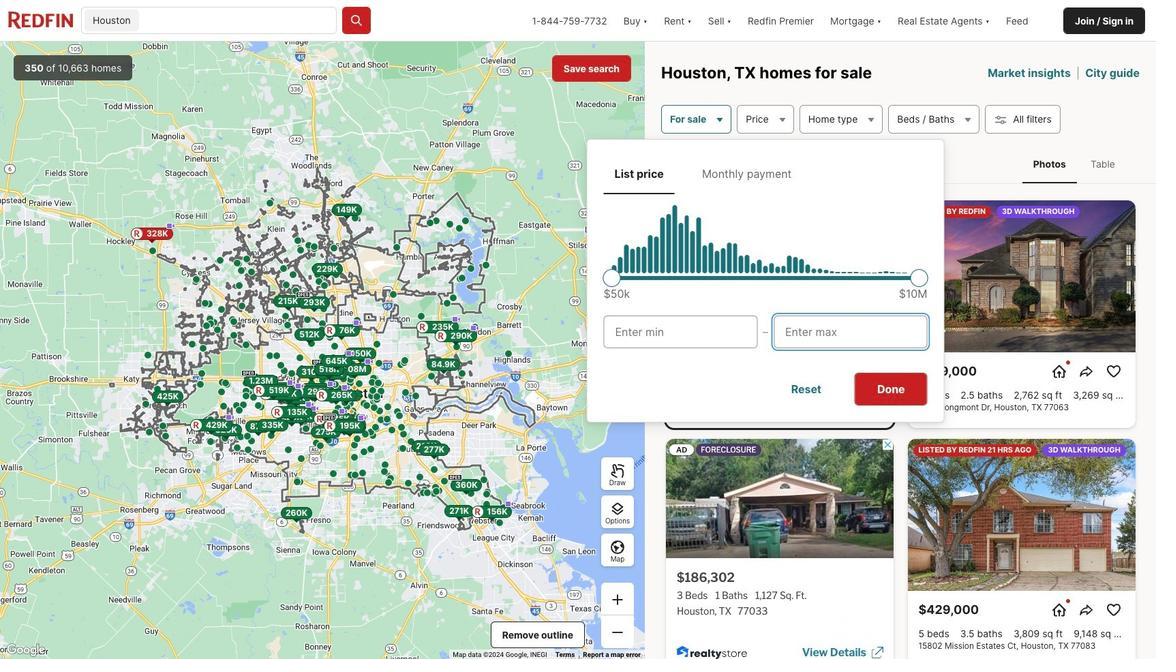 Task type: describe. For each thing, give the bounding box(es) containing it.
minimum price slider
[[603, 269, 621, 287]]

2 tab from the left
[[691, 156, 803, 191]]

maximum price slider
[[911, 269, 928, 287]]

1 horizontal spatial tab list
[[1009, 144, 1140, 184]]

share home image
[[1078, 363, 1095, 380]]

toggle search results photos view tab
[[1023, 147, 1077, 181]]

Enter min text field
[[615, 324, 746, 340]]

previous image
[[671, 268, 688, 285]]

add home to favorites image for add home to favorites option at right
[[1106, 363, 1122, 380]]

schedule a tour image
[[1051, 602, 1067, 618]]

advertisement image
[[659, 434, 901, 659]]

0 vertical spatial add home to favorites checkbox
[[861, 361, 883, 382]]

add home to favorites image for right add home to favorites checkbox
[[1106, 602, 1122, 618]]

ad element
[[666, 439, 894, 659]]



Task type: locate. For each thing, give the bounding box(es) containing it.
share home image right schedule a tour image
[[1078, 602, 1095, 618]]

0 horizontal spatial tab list
[[604, 156, 928, 194]]

share home image down enter max text box
[[836, 363, 853, 380]]

0 vertical spatial share home image
[[836, 363, 853, 380]]

Add home to favorites checkbox
[[1103, 361, 1125, 382]]

add home to favorites image down enter max text box
[[864, 363, 880, 380]]

1 tab from the left
[[604, 156, 675, 191]]

menu
[[587, 139, 945, 423]]

1 horizontal spatial tab
[[691, 156, 803, 191]]

tab list
[[1009, 144, 1140, 184], [604, 156, 928, 194]]

share home image for topmost add home to favorites checkbox
[[836, 363, 853, 380]]

add home to favorites checkbox down enter max text box
[[861, 361, 883, 382]]

1 vertical spatial add home to favorites checkbox
[[1103, 599, 1125, 621]]

add home to favorites image inside add home to favorites option
[[1106, 363, 1122, 380]]

None search field
[[142, 8, 336, 35]]

0 horizontal spatial share home image
[[836, 363, 853, 380]]

1 horizontal spatial share home image
[[1078, 602, 1095, 618]]

map region
[[0, 42, 645, 659]]

add home to favorites image right share home image
[[1106, 363, 1122, 380]]

add home to favorites checkbox right schedule a tour image
[[1103, 599, 1125, 621]]

schedule a tour image
[[1051, 363, 1067, 380]]

share home image
[[836, 363, 853, 380], [1078, 602, 1095, 618]]

submit search image
[[350, 14, 363, 27]]

add home to favorites image right schedule a tour image
[[1106, 602, 1122, 618]]

0 horizontal spatial add home to favorites checkbox
[[861, 361, 883, 382]]

tab
[[604, 156, 675, 191], [691, 156, 803, 191]]

add home to favorites image for topmost add home to favorites checkbox
[[864, 363, 880, 380]]

0 horizontal spatial tab
[[604, 156, 675, 191]]

share home image for right add home to favorites checkbox
[[1078, 602, 1095, 618]]

1 horizontal spatial add home to favorites checkbox
[[1103, 599, 1125, 621]]

Enter max text field
[[786, 324, 916, 340]]

next image
[[872, 268, 888, 285]]

google image
[[3, 642, 48, 659]]

Add home to favorites checkbox
[[861, 361, 883, 382], [1103, 599, 1125, 621]]

toggle search results table view tab
[[1080, 147, 1126, 181]]

1 vertical spatial share home image
[[1078, 602, 1095, 618]]

add home to favorites image
[[864, 363, 880, 380], [1106, 363, 1122, 380], [1106, 602, 1122, 618]]



Task type: vqa. For each thing, say whether or not it's contained in the screenshot.
tacoma rentals
no



